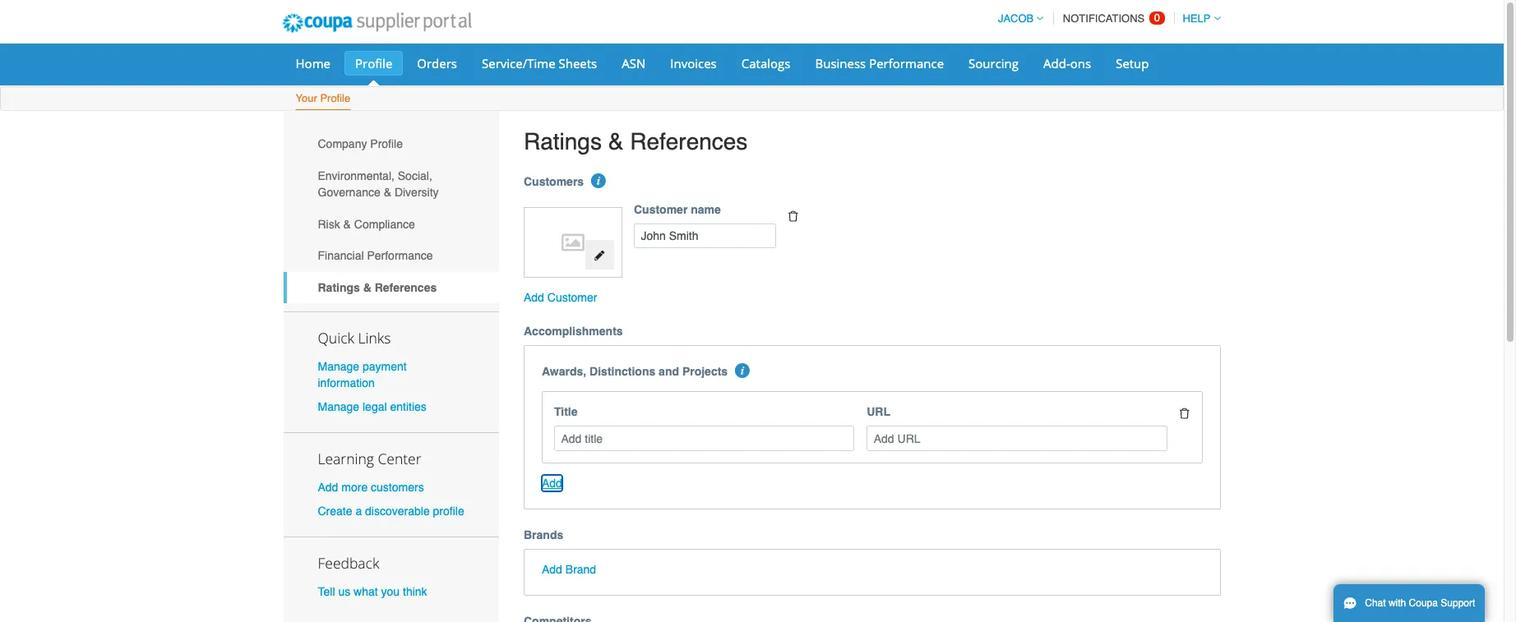 Task type: locate. For each thing, give the bounding box(es) containing it.
add button
[[542, 475, 563, 492]]

chat with coupa support
[[1366, 598, 1476, 609]]

accomplishments
[[524, 325, 623, 338]]

1 horizontal spatial references
[[630, 128, 748, 155]]

manage legal entities
[[318, 400, 427, 414]]

chat
[[1366, 598, 1386, 609]]

your
[[296, 92, 317, 104]]

catalogs
[[742, 55, 791, 72]]

1 vertical spatial ratings
[[318, 281, 360, 294]]

setup
[[1116, 55, 1149, 72]]

title
[[554, 406, 578, 419]]

references down financial performance link
[[375, 281, 437, 294]]

navigation
[[991, 2, 1221, 35]]

service/time
[[482, 55, 556, 72]]

invoices link
[[660, 51, 728, 76]]

1 horizontal spatial customer
[[634, 203, 688, 216]]

1 horizontal spatial ratings
[[524, 128, 602, 155]]

add up create
[[318, 481, 338, 494]]

&
[[608, 128, 624, 155], [384, 186, 391, 199], [343, 218, 351, 231], [363, 281, 372, 294]]

asn link
[[611, 51, 657, 76]]

profile up environmental, social, governance & diversity link
[[370, 138, 403, 151]]

0 horizontal spatial performance
[[367, 249, 433, 263]]

customer
[[634, 203, 688, 216], [548, 292, 598, 305]]

and
[[659, 366, 679, 379]]

profile right the your
[[320, 92, 351, 104]]

add-ons link
[[1033, 51, 1102, 76]]

manage payment information
[[318, 360, 407, 390]]

1 vertical spatial customer
[[548, 292, 598, 305]]

tell
[[318, 586, 335, 599]]

ratings & references link
[[283, 272, 499, 304]]

0 horizontal spatial ratings & references
[[318, 281, 437, 294]]

manage for manage payment information
[[318, 360, 359, 373]]

1 vertical spatial manage
[[318, 400, 359, 414]]

add for add more customers
[[318, 481, 338, 494]]

performance right business
[[869, 55, 944, 72]]

2 vertical spatial profile
[[370, 138, 403, 151]]

social,
[[398, 169, 432, 183]]

0 vertical spatial performance
[[869, 55, 944, 72]]

learning center
[[318, 449, 422, 469]]

catalogs link
[[731, 51, 801, 76]]

you
[[381, 586, 400, 599]]

references
[[630, 128, 748, 155], [375, 281, 437, 294]]

name
[[691, 203, 721, 216]]

profile down the coupa supplier portal image
[[355, 55, 393, 72]]

ratings
[[524, 128, 602, 155], [318, 281, 360, 294]]

manage
[[318, 360, 359, 373], [318, 400, 359, 414]]

financial performance link
[[283, 240, 499, 272]]

a
[[356, 505, 362, 518]]

add up accomplishments
[[524, 292, 544, 305]]

governance
[[318, 186, 381, 199]]

additional information image
[[592, 173, 607, 188]]

1 vertical spatial ratings & references
[[318, 281, 437, 294]]

1 vertical spatial profile
[[320, 92, 351, 104]]

coupa supplier portal image
[[271, 2, 483, 44]]

0 vertical spatial profile
[[355, 55, 393, 72]]

add brand button
[[542, 562, 596, 578]]

business performance
[[815, 55, 944, 72]]

add for add
[[542, 477, 563, 490]]

0 vertical spatial ratings & references
[[524, 128, 748, 155]]

invoices
[[671, 55, 717, 72]]

links
[[358, 328, 391, 348]]

risk & compliance link
[[283, 208, 499, 240]]

0 vertical spatial manage
[[318, 360, 359, 373]]

ratings & references
[[524, 128, 748, 155], [318, 281, 437, 294]]

company profile
[[318, 138, 403, 151]]

business
[[815, 55, 866, 72]]

add
[[524, 292, 544, 305], [542, 477, 563, 490], [318, 481, 338, 494], [542, 563, 563, 577]]

entities
[[390, 400, 427, 414]]

profile
[[355, 55, 393, 72], [320, 92, 351, 104], [370, 138, 403, 151]]

ratings down the financial
[[318, 281, 360, 294]]

what
[[354, 586, 378, 599]]

awards,
[[542, 366, 587, 379]]

ratings up customers
[[524, 128, 602, 155]]

manage inside manage payment information
[[318, 360, 359, 373]]

2 manage from the top
[[318, 400, 359, 414]]

performance up ratings & references link
[[367, 249, 433, 263]]

environmental,
[[318, 169, 395, 183]]

manage up information
[[318, 360, 359, 373]]

profile
[[433, 505, 464, 518]]

0 horizontal spatial ratings
[[318, 281, 360, 294]]

ratings & references down financial performance
[[318, 281, 437, 294]]

diversity
[[395, 186, 439, 199]]

0 vertical spatial references
[[630, 128, 748, 155]]

profile for your profile
[[320, 92, 351, 104]]

environmental, social, governance & diversity
[[318, 169, 439, 199]]

brand
[[566, 563, 596, 577]]

Customer name text field
[[634, 223, 776, 248]]

quick links
[[318, 328, 391, 348]]

0 vertical spatial customer
[[634, 203, 688, 216]]

add left brand in the bottom of the page
[[542, 563, 563, 577]]

company
[[318, 138, 367, 151]]

manage down information
[[318, 400, 359, 414]]

quick
[[318, 328, 354, 348]]

1 horizontal spatial performance
[[869, 55, 944, 72]]

& left diversity
[[384, 186, 391, 199]]

1 manage from the top
[[318, 360, 359, 373]]

1 vertical spatial references
[[375, 281, 437, 294]]

manage payment information link
[[318, 360, 407, 390]]

add more customers link
[[318, 481, 424, 494]]

customer left 'name'
[[634, 203, 688, 216]]

notifications 0
[[1063, 12, 1161, 25]]

references up 'customer name' in the top of the page
[[630, 128, 748, 155]]

orders link
[[407, 51, 468, 76]]

create
[[318, 505, 352, 518]]

1 vertical spatial performance
[[367, 249, 433, 263]]

0 horizontal spatial customer
[[548, 292, 598, 305]]

customer up accomplishments
[[548, 292, 598, 305]]

sourcing
[[969, 55, 1019, 72]]

performance
[[869, 55, 944, 72], [367, 249, 433, 263]]

add up brands
[[542, 477, 563, 490]]

ratings & references up additional information image
[[524, 128, 748, 155]]

& inside environmental, social, governance & diversity
[[384, 186, 391, 199]]



Task type: vqa. For each thing, say whether or not it's contained in the screenshot.
navigation
yes



Task type: describe. For each thing, give the bounding box(es) containing it.
customers
[[524, 175, 584, 188]]

your profile
[[296, 92, 351, 104]]

jacob
[[998, 12, 1034, 25]]

setup link
[[1106, 51, 1160, 76]]

navigation containing notifications 0
[[991, 2, 1221, 35]]

compliance
[[354, 218, 415, 231]]

customers
[[371, 481, 424, 494]]

profile for company profile
[[370, 138, 403, 151]]

home
[[296, 55, 331, 72]]

sourcing link
[[958, 51, 1030, 76]]

risk
[[318, 218, 340, 231]]

support
[[1441, 598, 1476, 609]]

create a discoverable profile
[[318, 505, 464, 518]]

think
[[403, 586, 427, 599]]

performance for financial performance
[[367, 249, 433, 263]]

environmental, social, governance & diversity link
[[283, 160, 499, 208]]

logo image
[[532, 215, 614, 270]]

0 horizontal spatial references
[[375, 281, 437, 294]]

profile link
[[345, 51, 403, 76]]

& down asn link
[[608, 128, 624, 155]]

additional information image
[[736, 364, 750, 379]]

your profile link
[[295, 89, 351, 110]]

service/time sheets link
[[471, 51, 608, 76]]

0 vertical spatial ratings
[[524, 128, 602, 155]]

jacob link
[[991, 12, 1044, 25]]

us
[[338, 586, 351, 599]]

business performance link
[[805, 51, 955, 76]]

manage for manage legal entities
[[318, 400, 359, 414]]

center
[[378, 449, 422, 469]]

URL text field
[[867, 426, 1168, 452]]

home link
[[285, 51, 341, 76]]

distinctions
[[590, 366, 656, 379]]

add-
[[1044, 55, 1071, 72]]

risk & compliance
[[318, 218, 415, 231]]

help link
[[1176, 12, 1221, 25]]

1 horizontal spatial ratings & references
[[524, 128, 748, 155]]

notifications
[[1063, 12, 1145, 25]]

ratings & references inside ratings & references link
[[318, 281, 437, 294]]

performance for business performance
[[869, 55, 944, 72]]

legal
[[363, 400, 387, 414]]

& down financial performance
[[363, 281, 372, 294]]

add for add brand
[[542, 563, 563, 577]]

add customer button
[[524, 290, 598, 306]]

financial performance
[[318, 249, 433, 263]]

help
[[1183, 12, 1211, 25]]

tell us what you think
[[318, 586, 427, 599]]

Title text field
[[554, 426, 855, 452]]

company profile link
[[283, 128, 499, 160]]

information
[[318, 376, 375, 390]]

more
[[342, 481, 368, 494]]

url
[[867, 406, 891, 419]]

change image image
[[594, 250, 606, 261]]

learning
[[318, 449, 374, 469]]

customer inside button
[[548, 292, 598, 305]]

tell us what you think button
[[318, 584, 427, 601]]

payment
[[363, 360, 407, 373]]

brands
[[524, 529, 564, 542]]

add brand
[[542, 563, 596, 577]]

feedback
[[318, 554, 379, 573]]

awards, distinctions and projects
[[542, 366, 728, 379]]

ons
[[1071, 55, 1092, 72]]

create a discoverable profile link
[[318, 505, 464, 518]]

service/time sheets
[[482, 55, 597, 72]]

asn
[[622, 55, 646, 72]]

0
[[1155, 12, 1161, 24]]

sheets
[[559, 55, 597, 72]]

add for add customer
[[524, 292, 544, 305]]

financial
[[318, 249, 364, 263]]

& right risk
[[343, 218, 351, 231]]

projects
[[683, 366, 728, 379]]

add customer
[[524, 292, 598, 305]]

add-ons
[[1044, 55, 1092, 72]]

manage legal entities link
[[318, 400, 427, 414]]

customer name
[[634, 203, 721, 216]]

discoverable
[[365, 505, 430, 518]]

orders
[[417, 55, 457, 72]]

coupa
[[1409, 598, 1438, 609]]

add more customers
[[318, 481, 424, 494]]



